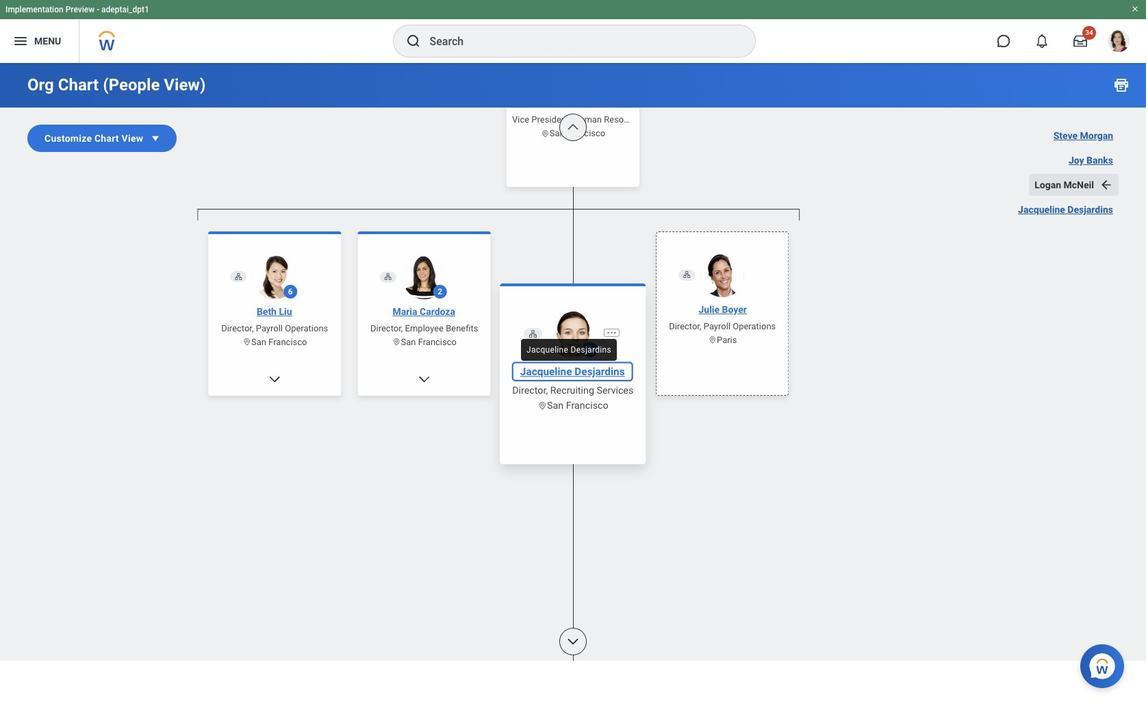 Task type: describe. For each thing, give the bounding box(es) containing it.
arrow left image
[[1100, 178, 1114, 192]]

close environment banner image
[[1131, 5, 1140, 13]]

view)
[[164, 75, 206, 95]]

adeptai_dpt1
[[101, 5, 149, 14]]

chevron up image
[[566, 121, 580, 134]]

joy
[[1069, 155, 1085, 166]]

view
[[122, 133, 143, 144]]

customize chart view button
[[27, 125, 177, 152]]

desjardins inside jacqueline desjardins "tooltip"
[[571, 345, 612, 355]]

34 button
[[1066, 26, 1096, 56]]

org
[[27, 75, 54, 95]]

jacqueline desjardins inside button
[[1018, 204, 1114, 215]]

desjardins inside jacqueline desjardins button
[[1068, 204, 1114, 215]]

logan mcneil button
[[1030, 174, 1119, 196]]

jacqueline inside "tooltip"
[[527, 345, 569, 355]]

Search Workday  search field
[[430, 26, 727, 56]]

steve morgan button
[[1048, 125, 1119, 147]]

mcneil
[[1064, 179, 1094, 190]]

jacqueline inside button
[[1018, 204, 1066, 215]]

chart for org
[[58, 75, 99, 95]]

profile logan mcneil image
[[1108, 30, 1130, 55]]

steve morgan
[[1054, 130, 1114, 141]]



Task type: vqa. For each thing, say whether or not it's contained in the screenshot.
the jacqueline desjardins "button"
yes



Task type: locate. For each thing, give the bounding box(es) containing it.
0 horizontal spatial jacqueline
[[527, 345, 569, 355]]

0 vertical spatial desjardins
[[1068, 204, 1114, 215]]

customize chart view
[[45, 133, 143, 144]]

0 vertical spatial jacqueline
[[1018, 204, 1066, 215]]

jacqueline desjardins button
[[1013, 199, 1119, 221]]

org chart (people view)
[[27, 75, 206, 95]]

logan
[[1035, 179, 1062, 190]]

menu banner
[[0, 0, 1146, 63]]

0 horizontal spatial desjardins
[[571, 345, 612, 355]]

(people
[[103, 75, 160, 95]]

justify image
[[12, 33, 29, 49]]

0 vertical spatial chart
[[58, 75, 99, 95]]

chart inside button
[[94, 133, 119, 144]]

chart left view
[[94, 133, 119, 144]]

0 vertical spatial jacqueline desjardins
[[1018, 204, 1114, 215]]

jacqueline desjardins tooltip
[[518, 336, 620, 364]]

menu
[[34, 35, 61, 46]]

chart right org
[[58, 75, 99, 95]]

joy banks button
[[1064, 149, 1119, 171]]

1 vertical spatial desjardins
[[571, 345, 612, 355]]

0 horizontal spatial jacqueline desjardins
[[527, 345, 612, 355]]

caret down image
[[149, 131, 162, 145]]

org chart (people view) main content
[[0, 0, 1146, 694]]

jacqueline desjardins inside "tooltip"
[[527, 345, 612, 355]]

34
[[1086, 29, 1094, 36]]

implementation
[[5, 5, 63, 14]]

1 vertical spatial jacqueline desjardins
[[527, 345, 612, 355]]

chevron down image
[[566, 635, 580, 649]]

print org chart image
[[1114, 77, 1130, 93]]

1 horizontal spatial desjardins
[[1068, 204, 1114, 215]]

1 vertical spatial jacqueline
[[527, 345, 569, 355]]

preview
[[66, 5, 95, 14]]

morgan
[[1080, 130, 1114, 141]]

-
[[97, 5, 99, 14]]

chart for customize
[[94, 133, 119, 144]]

jacqueline
[[1018, 204, 1066, 215], [527, 345, 569, 355]]

chart
[[58, 75, 99, 95], [94, 133, 119, 144]]

1 horizontal spatial jacqueline desjardins
[[1018, 204, 1114, 215]]

1 horizontal spatial jacqueline
[[1018, 204, 1066, 215]]

inbox large image
[[1074, 34, 1088, 48]]

1 vertical spatial chart
[[94, 133, 119, 144]]

customize
[[45, 133, 92, 144]]

implementation preview -   adeptai_dpt1
[[5, 5, 149, 14]]

jacqueline desjardins
[[1018, 204, 1114, 215], [527, 345, 612, 355]]

logan mcneil
[[1035, 179, 1094, 190]]

desjardins
[[1068, 204, 1114, 215], [571, 345, 612, 355]]

joy banks
[[1069, 155, 1114, 166]]

search image
[[405, 33, 422, 49]]

banks
[[1087, 155, 1114, 166]]

notifications large image
[[1036, 34, 1049, 48]]

steve
[[1054, 130, 1078, 141]]

menu button
[[0, 19, 79, 63]]



